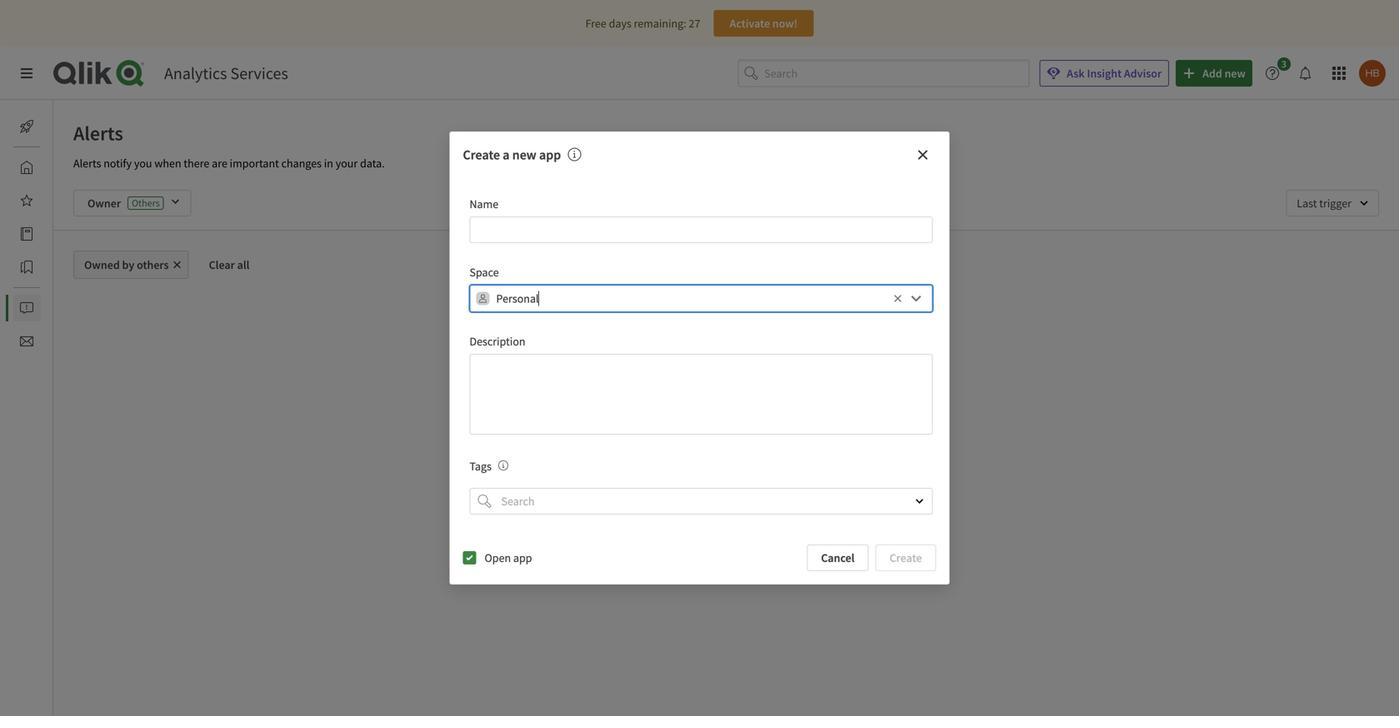 Task type: locate. For each thing, give the bounding box(es) containing it.
a
[[503, 147, 510, 163]]

are
[[212, 156, 227, 171], [710, 473, 726, 488]]

create inside button
[[890, 551, 922, 566]]

ask insight advisor button
[[1039, 60, 1169, 87]]

subscriptions image
[[20, 335, 33, 348]]

you
[[134, 156, 152, 171], [690, 473, 708, 488]]

1 horizontal spatial are
[[710, 473, 726, 488]]

alerts right alerts icon
[[53, 301, 81, 316]]

create button
[[875, 545, 936, 572]]

free days remaining: 27
[[585, 16, 700, 31]]

1 horizontal spatial app
[[539, 147, 561, 163]]

1 horizontal spatial create
[[890, 551, 922, 566]]

2 vertical spatial alerts
[[53, 301, 81, 316]]

0 vertical spatial your
[[336, 156, 358, 171]]

0 horizontal spatial create
[[463, 147, 500, 163]]

27
[[689, 16, 700, 31]]

collections image
[[20, 261, 33, 274]]

create a new app dialog
[[450, 132, 950, 585]]

cancel button
[[807, 545, 869, 572]]

your down no
[[689, 457, 711, 472]]

services
[[230, 63, 288, 84]]

all
[[237, 257, 250, 272]]

1 vertical spatial your
[[689, 457, 711, 472]]

or
[[748, 457, 758, 472]]

your
[[336, 156, 358, 171], [689, 457, 711, 472]]

Search text field
[[498, 488, 900, 515]]

1 vertical spatial alerts
[[73, 156, 101, 171]]

insight
[[1087, 66, 1122, 81]]

activate
[[730, 16, 770, 31]]

you down no
[[690, 473, 708, 488]]

search element
[[478, 495, 491, 508]]

filters region
[[53, 177, 1399, 230]]

cancel
[[821, 551, 855, 566]]

others
[[137, 257, 169, 272]]

clear
[[209, 257, 235, 272]]

1 vertical spatial are
[[710, 473, 726, 488]]

catalog
[[53, 227, 90, 242]]

0 vertical spatial are
[[212, 156, 227, 171]]

open app
[[485, 551, 532, 566]]

1 vertical spatial create
[[890, 551, 922, 566]]

you inside try adjusting your search or filters to find what you are looking for.
[[690, 473, 708, 488]]

try adjusting your search or filters to find what you are looking for.
[[624, 457, 849, 488]]

you left when
[[134, 156, 152, 171]]

alerts left notify
[[73, 156, 101, 171]]

your right in
[[336, 156, 358, 171]]

are down search
[[710, 473, 726, 488]]

1 vertical spatial you
[[690, 473, 708, 488]]

no results found
[[689, 434, 783, 451]]

activate now!
[[730, 16, 798, 31]]

owned by others
[[84, 257, 169, 272]]

alerts
[[73, 121, 123, 146], [73, 156, 101, 171], [53, 301, 81, 316]]

tags
[[470, 459, 492, 474]]

alerts notify you when there are important changes in your data.
[[73, 156, 385, 171]]

alerts up notify
[[73, 121, 123, 146]]

space
[[470, 265, 499, 280]]

app right open
[[513, 551, 532, 566]]

open sidebar menu image
[[20, 67, 33, 80]]

0 vertical spatial create
[[463, 147, 500, 163]]

1 horizontal spatial you
[[690, 473, 708, 488]]

by
[[122, 257, 134, 272]]

adjusting
[[641, 457, 687, 472]]

are right the there
[[212, 156, 227, 171]]

alerts image
[[20, 302, 33, 315]]

create down open image
[[890, 551, 922, 566]]

to
[[791, 457, 801, 472]]

free
[[585, 16, 606, 31]]

analytics
[[164, 63, 227, 84]]

days
[[609, 16, 631, 31]]

1 horizontal spatial your
[[689, 457, 711, 472]]

create left a
[[463, 147, 500, 163]]

changes
[[281, 156, 322, 171]]

app right "new"
[[539, 147, 561, 163]]

1 vertical spatial app
[[513, 551, 532, 566]]

results
[[708, 434, 747, 451]]

no
[[689, 434, 705, 451]]

owned
[[84, 257, 120, 272]]

open
[[485, 551, 511, 566]]

found
[[749, 434, 783, 451]]

app
[[539, 147, 561, 163], [513, 551, 532, 566]]

0 vertical spatial alerts
[[73, 121, 123, 146]]

there
[[184, 156, 209, 171]]

create
[[463, 147, 500, 163], [890, 551, 922, 566]]

0 horizontal spatial you
[[134, 156, 152, 171]]



Task type: vqa. For each thing, say whether or not it's contained in the screenshot.
Create to the top
yes



Task type: describe. For each thing, give the bounding box(es) containing it.
important
[[230, 156, 279, 171]]

last trigger image
[[1286, 190, 1379, 217]]

clear all button
[[195, 251, 263, 279]]

now!
[[772, 16, 798, 31]]

what
[[824, 457, 849, 472]]

looking
[[728, 473, 765, 488]]

0 horizontal spatial app
[[513, 551, 532, 566]]

0 vertical spatial you
[[134, 156, 152, 171]]

data.
[[360, 156, 385, 171]]

clear all
[[209, 257, 250, 272]]

remaining:
[[634, 16, 686, 31]]

0 horizontal spatial your
[[336, 156, 358, 171]]

Name text field
[[470, 217, 933, 243]]

analytics services element
[[164, 63, 288, 84]]

alerts link
[[13, 295, 81, 322]]

search image
[[478, 495, 491, 508]]

0 horizontal spatial are
[[212, 156, 227, 171]]

Description text field
[[470, 354, 933, 435]]

filters
[[761, 457, 788, 472]]

search
[[713, 457, 745, 472]]

home link
[[13, 154, 83, 181]]

name
[[470, 197, 498, 212]]

try
[[624, 457, 639, 472]]

advisor
[[1124, 66, 1162, 81]]

are inside try adjusting your search or filters to find what you are looking for.
[[710, 473, 726, 488]]

create for create
[[890, 551, 922, 566]]

owned by others button
[[73, 251, 189, 279]]

for.
[[767, 473, 783, 488]]

start typing a tag name. select an existing tag or create a new tag by pressing enter or comma. press backspace to remove a tag. tooltip
[[492, 459, 508, 474]]

catalog link
[[13, 221, 90, 247]]

ask
[[1067, 66, 1085, 81]]

ask insight advisor
[[1067, 66, 1162, 81]]

new
[[512, 147, 536, 163]]

0 vertical spatial app
[[539, 147, 561, 163]]

in
[[324, 156, 333, 171]]

when
[[154, 156, 181, 171]]

alerts inside alerts link
[[53, 301, 81, 316]]

find
[[803, 457, 822, 472]]

create a new app
[[463, 147, 561, 163]]

description
[[470, 334, 525, 349]]

start typing a tag name. select an existing tag or create a new tag by pressing enter or comma. press backspace to remove a tag. image
[[498, 461, 508, 471]]

navigation pane element
[[0, 107, 90, 362]]

analytics services
[[164, 63, 288, 84]]

favorites image
[[20, 194, 33, 207]]

open image
[[915, 497, 925, 507]]

activate now! link
[[714, 10, 814, 37]]

home
[[53, 160, 83, 175]]

Search text field
[[764, 60, 1029, 87]]

searchbar element
[[738, 60, 1029, 87]]

Space text field
[[496, 285, 890, 312]]

notify
[[104, 156, 132, 171]]

your inside try adjusting your search or filters to find what you are looking for.
[[689, 457, 711, 472]]

create for create a new app
[[463, 147, 500, 163]]



